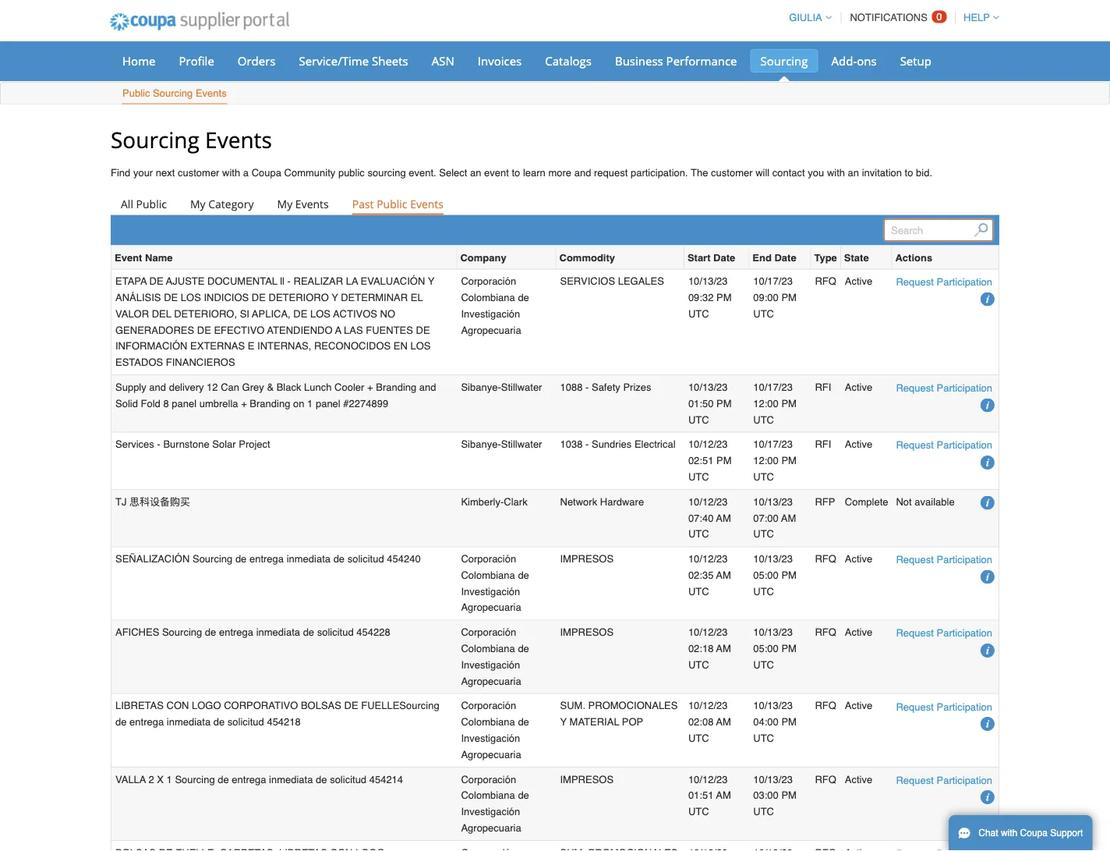 Task type: locate. For each thing, give the bounding box(es) containing it.
0 vertical spatial branding
[[376, 381, 417, 393]]

request participation for 10/12/23 02:51 pm utc
[[897, 439, 993, 451]]

corporación for libretas con logo corporativo bolsas de fuellesourcing de entrega inmediata de solicitud 454218
[[461, 700, 517, 712]]

10/17/23 for 10/12/23 02:51 pm utc
[[754, 438, 793, 450]]

de down el
[[416, 324, 430, 336]]

4 corporación from the top
[[461, 700, 517, 712]]

1 an from the left
[[470, 167, 482, 179]]

branding up #2274899
[[376, 381, 417, 393]]

4 request participation button from the top
[[897, 551, 993, 568]]

utc down 09:00
[[754, 308, 775, 319]]

10/12/23 up 01:51
[[689, 773, 728, 785]]

date inside end date button
[[775, 251, 797, 263]]

10/17/23 12:00 pm utc for 10/12/23
[[754, 438, 797, 483]]

0 vertical spatial 12:00
[[754, 397, 779, 409]]

3 participation from the top
[[937, 439, 993, 451]]

utc down the 09:32
[[689, 308, 710, 319]]

10/13/23 up the 09:32
[[689, 275, 728, 287]]

am inside 10/12/23 02:35 am utc
[[717, 569, 732, 581]]

y down sum.
[[560, 716, 567, 728]]

- right services on the bottom left of page
[[157, 438, 161, 450]]

sourcing up next
[[111, 124, 200, 154]]

2 request participation button from the top
[[897, 380, 993, 396]]

de
[[149, 275, 164, 287], [164, 292, 178, 303], [252, 292, 266, 303], [294, 308, 308, 319], [197, 324, 211, 336], [416, 324, 430, 336], [344, 700, 359, 712]]

utc right 10/12/23 02:18 am utc
[[754, 659, 775, 671]]

0 horizontal spatial coupa
[[252, 167, 282, 179]]

1 10/13/23 05:00 pm utc from the top
[[754, 553, 797, 597]]

coupa left support
[[1021, 828, 1048, 839]]

- inside etapa de ajuste documental ll - realizar la evaluación y análisis de los indicios de deterioro y determinar el valor del deterioro, si aplica, de los activos no generadores de efectivo atendiendo a las fuentes de información externas e internas, reconocidos en los estados financieros
[[288, 275, 291, 287]]

3 corporación from the top
[[461, 626, 517, 638]]

2 request from the top
[[897, 382, 934, 394]]

company button
[[461, 249, 507, 266]]

utc down 01:50
[[689, 414, 710, 425]]

05:00 right 10/12/23 02:35 am utc
[[754, 569, 779, 581]]

1 vertical spatial stillwater
[[501, 438, 543, 450]]

0 horizontal spatial panel
[[172, 397, 197, 409]]

past
[[352, 196, 374, 211]]

impresos up sum.
[[560, 626, 614, 638]]

pm inside 10/13/23 04:00 pm utc
[[782, 716, 797, 728]]

entrega up afiches sourcing de entrega inmediata de solicitud 454228
[[250, 553, 284, 565]]

kimberly-
[[461, 496, 504, 507]]

1 horizontal spatial y
[[428, 275, 435, 287]]

12:00 right 10/13/23 01:50 pm utc
[[754, 397, 779, 409]]

y down realizar
[[332, 292, 338, 303]]

utc down 02:35
[[689, 585, 710, 597]]

0 horizontal spatial 1
[[167, 773, 172, 785]]

2 10/12/23 from the top
[[689, 496, 728, 507]]

0 horizontal spatial an
[[470, 167, 482, 179]]

10/12/23 for 07:40
[[689, 496, 728, 507]]

4 request from the top
[[897, 554, 934, 566]]

umbrella
[[199, 397, 238, 409]]

my for my events
[[277, 196, 293, 211]]

10/13/23 inside "10/13/23 07:00 am utc"
[[754, 496, 793, 507]]

date right start on the top of the page
[[714, 251, 736, 263]]

2 stillwater from the top
[[501, 438, 543, 450]]

1 vertical spatial rfi
[[816, 438, 832, 450]]

10/12/23 up 02:18
[[689, 626, 728, 638]]

7 active from the top
[[845, 773, 873, 785]]

am inside 10/12/23 01:51 am utc
[[717, 790, 732, 801]]

impresos down network
[[560, 553, 614, 565]]

10/12/23 02:51 pm utc
[[689, 438, 732, 483]]

network hardware
[[560, 496, 644, 507]]

10/13/23 04:00 pm utc
[[754, 700, 797, 744]]

1 horizontal spatial my
[[277, 196, 293, 211]]

3 colombiana from the top
[[461, 643, 515, 654]]

1 rfq from the top
[[816, 275, 837, 287]]

10/17/23 up 09:00
[[754, 275, 793, 287]]

date for end date
[[775, 251, 797, 263]]

sheets
[[372, 53, 409, 69]]

end date
[[753, 251, 797, 263]]

sibanye-stillwater up kimberly-clark on the left bottom
[[461, 438, 543, 450]]

7 request from the top
[[897, 774, 934, 786]]

0 horizontal spatial date
[[714, 251, 736, 263]]

fuellesourcing
[[361, 700, 440, 712]]

0 horizontal spatial to
[[512, 167, 521, 179]]

orders
[[238, 53, 276, 69]]

los down ajuste
[[181, 292, 201, 303]]

454228
[[357, 626, 391, 638]]

panel
[[172, 397, 197, 409], [316, 397, 341, 409]]

de
[[518, 292, 530, 303], [235, 553, 247, 565], [334, 553, 345, 565], [518, 569, 530, 581], [205, 626, 216, 638], [303, 626, 314, 638], [518, 643, 530, 654], [115, 716, 127, 728], [214, 716, 225, 728], [518, 716, 530, 728], [218, 773, 229, 785], [316, 773, 327, 785], [518, 790, 530, 801]]

indicios
[[204, 292, 249, 303]]

10/13/23 up 01:50
[[689, 381, 728, 393]]

sum. promocionales y material pop
[[560, 700, 678, 728]]

2 horizontal spatial los
[[411, 340, 431, 352]]

10/13/23 down "10/13/23 07:00 am utc"
[[754, 553, 793, 565]]

y right evaluación
[[428, 275, 435, 287]]

6 active from the top
[[845, 700, 873, 712]]

0 horizontal spatial and
[[149, 381, 166, 393]]

2 customer from the left
[[711, 167, 753, 179]]

public right all
[[136, 196, 167, 211]]

impresos down material
[[560, 773, 614, 785]]

request participation button for 10/13/23 01:50 pm utc
[[897, 380, 993, 396]]

my category
[[190, 196, 254, 211]]

10/13/23 05:00 pm utc for 10/12/23 02:18 am utc
[[754, 626, 797, 671]]

2 active from the top
[[845, 381, 873, 393]]

panel down delivery
[[172, 397, 197, 409]]

investigación for libretas con logo corporativo bolsas de fuellesourcing de entrega inmediata de solicitud 454218
[[461, 732, 521, 744]]

past public events
[[352, 196, 444, 211]]

sourcing link
[[751, 49, 819, 73]]

pop
[[622, 716, 644, 728]]

end
[[753, 251, 772, 263]]

will
[[756, 167, 770, 179]]

3 corporación colombiana de investigación agropecuaria from the top
[[461, 626, 530, 687]]

10/12/23 for 01:51
[[689, 773, 728, 785]]

utc inside 10/13/23 01:50 pm utc
[[689, 414, 710, 425]]

1 vertical spatial los
[[310, 308, 331, 319]]

request for 10/13/23 09:32 pm utc
[[897, 276, 934, 288]]

2 colombiana from the top
[[461, 569, 515, 581]]

all
[[121, 196, 133, 211]]

category
[[208, 196, 254, 211]]

events
[[196, 87, 227, 99], [205, 124, 272, 154], [296, 196, 329, 211], [410, 196, 444, 211]]

los up atendiendo
[[310, 308, 331, 319]]

servicios legales
[[560, 275, 665, 287]]

request for 10/12/23 01:51 am utc
[[897, 774, 934, 786]]

pm for 10/12/23 02:51 pm utc
[[782, 455, 797, 466]]

4 agropecuaria from the top
[[461, 749, 522, 760]]

an left invitation
[[848, 167, 860, 179]]

afiches sourcing de entrega inmediata de solicitud 454228
[[115, 626, 391, 638]]

tab list
[[111, 193, 1000, 214]]

10/17/23 right '10/12/23 02:51 pm utc'
[[754, 438, 793, 450]]

2 horizontal spatial with
[[1002, 828, 1018, 839]]

my left category at top left
[[190, 196, 206, 211]]

3 active from the top
[[845, 438, 873, 450]]

3 rfq from the top
[[816, 626, 837, 638]]

legales
[[618, 275, 665, 287]]

to left learn
[[512, 167, 521, 179]]

- right "ll"
[[288, 275, 291, 287]]

3 request participation button from the top
[[897, 437, 993, 453]]

1 corporación colombiana de investigación agropecuaria from the top
[[461, 275, 530, 336]]

454218
[[267, 716, 301, 728]]

de up atendiendo
[[294, 308, 308, 319]]

colombiana for valla 2 x 1 sourcing de entrega inmediata de solicitud 454214
[[461, 790, 515, 801]]

pm for 10/13/23 01:50 pm utc
[[782, 397, 797, 409]]

12:00 for 10/13/23
[[754, 397, 779, 409]]

1 10/17/23 from the top
[[754, 275, 793, 287]]

1 horizontal spatial 1
[[307, 397, 313, 409]]

type button
[[815, 249, 838, 266]]

am right the 02:08
[[717, 716, 732, 728]]

corporación colombiana de investigación agropecuaria for señalización sourcing de entrega inmediata de solicitud 454240
[[461, 553, 530, 613]]

10/12/23 inside 10/12/23 02:18 am utc
[[689, 626, 728, 638]]

1 horizontal spatial date
[[775, 251, 797, 263]]

10/12/23 up the 02:08
[[689, 700, 728, 712]]

3 agropecuaria from the top
[[461, 675, 522, 687]]

10/13/23 up 07:00
[[754, 496, 793, 507]]

4 investigación from the top
[[461, 732, 521, 744]]

request participation button for 10/12/23 02:51 pm utc
[[897, 437, 993, 453]]

with inside button
[[1002, 828, 1018, 839]]

1 vertical spatial branding
[[250, 397, 290, 409]]

1 sibanye- from the top
[[461, 381, 501, 393]]

utc down 07:00
[[754, 528, 775, 540]]

request participation for 10/13/23 01:50 pm utc
[[897, 382, 993, 394]]

to left bid.
[[905, 167, 914, 179]]

10/13/23 up 03:00
[[754, 773, 793, 785]]

utc down 02:18
[[689, 659, 710, 671]]

1 horizontal spatial panel
[[316, 397, 341, 409]]

my events
[[277, 196, 329, 211]]

am for 02:35
[[717, 569, 732, 581]]

2 request participation from the top
[[897, 382, 993, 394]]

my events link
[[267, 193, 339, 214]]

1 request from the top
[[897, 276, 934, 288]]

utc down 07:40
[[689, 528, 710, 540]]

utc inside 10/13/23 04:00 pm utc
[[754, 732, 775, 744]]

stillwater for 1088 - safety prizes
[[501, 381, 543, 393]]

1 right x
[[167, 773, 172, 785]]

1 to from the left
[[512, 167, 521, 179]]

an
[[470, 167, 482, 179], [848, 167, 860, 179]]

am inside 10/12/23 02:18 am utc
[[717, 643, 732, 654]]

date inside start date button
[[714, 251, 736, 263]]

1 investigación from the top
[[461, 308, 521, 319]]

4 active from the top
[[845, 553, 873, 565]]

catalogs
[[545, 53, 592, 69]]

4 10/12/23 from the top
[[689, 626, 728, 638]]

servicios
[[560, 275, 616, 287]]

10/13/23 05:00 pm utc down "10/13/23 07:00 am utc"
[[754, 553, 797, 597]]

investigación for etapa de ajuste documental ll - realizar la evaluación y análisis de los indicios de deterioro y determinar el valor del deterioro, si aplica, de los activos no generadores de efectivo atendiendo a las fuentes de información externas e internas, reconocidos en los estados financieros
[[461, 308, 521, 319]]

active
[[845, 275, 873, 287], [845, 381, 873, 393], [845, 438, 873, 450], [845, 553, 873, 565], [845, 626, 873, 638], [845, 700, 873, 712], [845, 773, 873, 785]]

2 vertical spatial y
[[560, 716, 567, 728]]

pm inside 10/13/23 03:00 pm utc
[[782, 790, 797, 801]]

5 request participation from the top
[[897, 627, 993, 639]]

request
[[897, 276, 934, 288], [897, 382, 934, 394], [897, 439, 934, 451], [897, 554, 934, 566], [897, 627, 934, 639], [897, 701, 934, 712], [897, 774, 934, 786]]

1 10/17/23 12:00 pm utc from the top
[[754, 381, 797, 425]]

sourcing right señalización
[[193, 553, 233, 565]]

my for my category
[[190, 196, 206, 211]]

rfi for 10/13/23 01:50 pm utc
[[816, 381, 832, 393]]

4 request participation from the top
[[897, 554, 993, 566]]

5 active from the top
[[845, 626, 873, 638]]

sourcing down profile link
[[153, 87, 193, 99]]

1 my from the left
[[190, 196, 206, 211]]

0 horizontal spatial my
[[190, 196, 206, 211]]

4 corporación colombiana de investigación agropecuaria from the top
[[461, 700, 530, 760]]

agropecuaria for valla 2 x 1 sourcing de entrega inmediata de solicitud 454214
[[461, 822, 522, 834]]

1 stillwater from the top
[[501, 381, 543, 393]]

1 vertical spatial +
[[241, 397, 247, 409]]

rfq for 10/12/23 02:35 am utc
[[816, 553, 837, 565]]

1 12:00 from the top
[[754, 397, 779, 409]]

2 participation from the top
[[937, 382, 993, 394]]

5 corporación colombiana de investigación agropecuaria from the top
[[461, 773, 530, 834]]

1 vertical spatial impresos
[[560, 626, 614, 638]]

event name
[[115, 251, 173, 263]]

2 date from the left
[[775, 251, 797, 263]]

afiches
[[115, 626, 159, 638]]

am right 07:40
[[717, 512, 732, 524]]

0 vertical spatial 05:00
[[754, 569, 779, 581]]

- right 1038
[[586, 438, 589, 450]]

utc down 01:51
[[689, 806, 710, 818]]

1 rfi from the top
[[816, 381, 832, 393]]

10/12/23 up 07:40
[[689, 496, 728, 507]]

panel down the lunch
[[316, 397, 341, 409]]

entrega down libretas con logo corporativo bolsas de fuellesourcing de entrega inmediata de solicitud 454218
[[232, 773, 266, 785]]

1 vertical spatial 05:00
[[754, 643, 779, 654]]

5 request participation button from the top
[[897, 625, 993, 641]]

1 corporación from the top
[[461, 275, 517, 287]]

10/12/23 inside 10/12/23 02:35 am utc
[[689, 553, 728, 565]]

5 corporación from the top
[[461, 773, 517, 785]]

10/12/23 inside 10/12/23 02:08 am utc
[[689, 700, 728, 712]]

branding down &
[[250, 397, 290, 409]]

am right 02:35
[[717, 569, 732, 581]]

1 vertical spatial 10/13/23 05:00 pm utc
[[754, 626, 797, 671]]

event
[[484, 167, 509, 179]]

rfq for 10/12/23 01:51 am utc
[[816, 773, 837, 785]]

chat
[[979, 828, 999, 839]]

am inside '10/12/23 07:40 am utc'
[[717, 512, 732, 524]]

coupa supplier portal image
[[99, 2, 300, 41]]

tab list containing all public
[[111, 193, 1000, 214]]

2 05:00 from the top
[[754, 643, 779, 654]]

investigación for señalización sourcing de entrega inmediata de solicitud 454240
[[461, 585, 521, 597]]

deterioro,
[[174, 308, 237, 319]]

entrega inside libretas con logo corporativo bolsas de fuellesourcing de entrega inmediata de solicitud 454218
[[130, 716, 164, 728]]

1 impresos from the top
[[560, 553, 614, 565]]

7 request participation from the top
[[897, 774, 993, 786]]

de up aplica,
[[252, 292, 266, 303]]

1 10/12/23 from the top
[[689, 438, 728, 450]]

with right chat on the bottom right of page
[[1002, 828, 1018, 839]]

colombiana for señalización sourcing de entrega inmediata de solicitud 454240
[[461, 569, 515, 581]]

5 investigación from the top
[[461, 806, 521, 818]]

am right 01:51
[[717, 790, 732, 801]]

solicitud down corporativo
[[228, 716, 264, 728]]

utc inside 10/12/23 02:18 am utc
[[689, 659, 710, 671]]

07:40
[[689, 512, 714, 524]]

request participation
[[897, 276, 993, 288], [897, 382, 993, 394], [897, 439, 993, 451], [897, 554, 993, 566], [897, 627, 993, 639], [897, 701, 993, 712], [897, 774, 993, 786]]

1 customer from the left
[[178, 167, 220, 179]]

1 sibanye-stillwater from the top
[[461, 381, 543, 393]]

rfq for 10/12/23 02:08 am utc
[[816, 700, 837, 712]]

1 horizontal spatial and
[[420, 381, 437, 393]]

active for 10/12/23 02:35 am utc
[[845, 553, 873, 565]]

10/12/23 01:51 am utc
[[689, 773, 732, 818]]

7 participation from the top
[[937, 774, 993, 786]]

5 rfq from the top
[[816, 773, 837, 785]]

0 vertical spatial 10/17/23 12:00 pm utc
[[754, 381, 797, 425]]

10/13/23 for 10/12/23 01:51 am utc
[[754, 773, 793, 785]]

1 horizontal spatial coupa
[[1021, 828, 1048, 839]]

2 investigación from the top
[[461, 585, 521, 597]]

5 participation from the top
[[937, 627, 993, 639]]

request for 10/12/23 02:35 am utc
[[897, 554, 934, 566]]

2 agropecuaria from the top
[[461, 602, 522, 613]]

10/12/23 inside 10/12/23 01:51 am utc
[[689, 773, 728, 785]]

5 colombiana from the top
[[461, 790, 515, 801]]

0 horizontal spatial los
[[181, 292, 201, 303]]

0 vertical spatial impresos
[[560, 553, 614, 565]]

10/12/23 inside '10/12/23 07:40 am utc'
[[689, 496, 728, 507]]

my
[[190, 196, 206, 211], [277, 196, 293, 211]]

all public link
[[111, 193, 177, 214]]

sourcing
[[368, 167, 406, 179]]

date right end
[[775, 251, 797, 263]]

10/13/23 up 04:00
[[754, 700, 793, 712]]

2 corporación colombiana de investigación agropecuaria from the top
[[461, 553, 530, 613]]

0 vertical spatial stillwater
[[501, 381, 543, 393]]

actions button
[[896, 249, 933, 266]]

10/13/23 inside 10/13/23 03:00 pm utc
[[754, 773, 793, 785]]

0 vertical spatial los
[[181, 292, 201, 303]]

2 to from the left
[[905, 167, 914, 179]]

1 vertical spatial 10/17/23
[[754, 381, 793, 393]]

active for 10/12/23 02:51 pm utc
[[845, 438, 873, 450]]

05:00 for 10/12/23 02:18 am utc
[[754, 643, 779, 654]]

1
[[307, 397, 313, 409], [167, 773, 172, 785]]

1 horizontal spatial to
[[905, 167, 914, 179]]

atendiendo
[[267, 324, 333, 336]]

utc inside 10/12/23 01:51 am utc
[[689, 806, 710, 818]]

find your next customer with a coupa community public sourcing event. select an event to learn more and request participation. the customer will contact you with an invitation to bid.
[[111, 167, 933, 179]]

1 active from the top
[[845, 275, 873, 287]]

3 10/17/23 from the top
[[754, 438, 793, 450]]

state
[[845, 251, 870, 263]]

10/17/23 12:00 pm utc
[[754, 381, 797, 425], [754, 438, 797, 483]]

navigation
[[783, 2, 1000, 33]]

request for 10/13/23 01:50 pm utc
[[897, 382, 934, 394]]

5 agropecuaria from the top
[[461, 822, 522, 834]]

2 impresos from the top
[[560, 626, 614, 638]]

0 vertical spatial sibanye-
[[461, 381, 501, 393]]

events up a
[[205, 124, 272, 154]]

de up "del"
[[164, 292, 178, 303]]

6 request participation from the top
[[897, 701, 993, 712]]

10/13/23 inside 10/13/23 04:00 pm utc
[[754, 700, 793, 712]]

utc down 02:51
[[689, 471, 710, 483]]

1 horizontal spatial an
[[848, 167, 860, 179]]

1 panel from the left
[[172, 397, 197, 409]]

5 10/12/23 from the top
[[689, 700, 728, 712]]

1 horizontal spatial +
[[367, 381, 373, 393]]

material
[[570, 716, 620, 728]]

stillwater left 1088
[[501, 381, 543, 393]]

participation for 10/12/23 02:35 am utc
[[937, 554, 993, 566]]

0 vertical spatial 1
[[307, 397, 313, 409]]

add-ons link
[[822, 49, 887, 73]]

1 agropecuaria from the top
[[461, 324, 522, 336]]

am inside "10/13/23 07:00 am utc"
[[782, 512, 797, 524]]

with right you
[[828, 167, 846, 179]]

corporación
[[461, 275, 517, 287], [461, 553, 517, 565], [461, 626, 517, 638], [461, 700, 517, 712], [461, 773, 517, 785]]

6 10/12/23 from the top
[[689, 773, 728, 785]]

and
[[575, 167, 592, 179], [149, 381, 166, 393], [420, 381, 437, 393]]

1 vertical spatial sibanye-stillwater
[[461, 438, 543, 450]]

3 request from the top
[[897, 439, 934, 451]]

investigación for valla 2 x 1 sourcing de entrega inmediata de solicitud 454214
[[461, 806, 521, 818]]

3 10/12/23 from the top
[[689, 553, 728, 565]]

2 10/13/23 05:00 pm utc from the top
[[754, 626, 797, 671]]

setup link
[[891, 49, 942, 73]]

2 horizontal spatial y
[[560, 716, 567, 728]]

2 rfi from the top
[[816, 438, 832, 450]]

business performance
[[615, 53, 738, 69]]

pm inside 10/13/23 01:50 pm utc
[[717, 397, 732, 409]]

01:50
[[689, 397, 714, 409]]

12:00 right '10/12/23 02:51 pm utc'
[[754, 455, 779, 466]]

public
[[338, 167, 365, 179]]

sourcing
[[761, 53, 809, 69], [153, 87, 193, 99], [111, 124, 200, 154], [193, 553, 233, 565], [162, 626, 202, 638], [175, 773, 215, 785]]

10/17/23 inside 10/17/23 09:00 pm utc
[[754, 275, 793, 287]]

1 vertical spatial y
[[332, 292, 338, 303]]

5 request from the top
[[897, 627, 934, 639]]

am for 07:00
[[782, 512, 797, 524]]

2 sibanye- from the top
[[461, 438, 501, 450]]

generadores
[[115, 324, 194, 336]]

6 participation from the top
[[937, 701, 993, 712]]

utc down 03:00
[[754, 806, 775, 818]]

10/13/23 right 10/12/23 02:18 am utc
[[754, 626, 793, 638]]

rfi
[[816, 381, 832, 393], [816, 438, 832, 450]]

1 vertical spatial sibanye-
[[461, 438, 501, 450]]

0 vertical spatial sibanye-stillwater
[[461, 381, 543, 393]]

1 request participation from the top
[[897, 276, 993, 288]]

10/17/23 12:00 pm utc right 10/13/23 01:50 pm utc
[[754, 381, 797, 425]]

12:00 for 10/12/23
[[754, 455, 779, 466]]

request for 10/12/23 02:08 am utc
[[897, 701, 934, 712]]

corporación colombiana de investigación agropecuaria for libretas con logo corporativo bolsas de fuellesourcing de entrega inmediata de solicitud 454218
[[461, 700, 530, 760]]

community
[[284, 167, 336, 179]]

find
[[111, 167, 131, 179]]

utc inside 10/17/23 09:00 pm utc
[[754, 308, 775, 319]]

0 vertical spatial coupa
[[252, 167, 282, 179]]

10/13/23 for 10/12/23 02:18 am utc
[[754, 626, 793, 638]]

an left event
[[470, 167, 482, 179]]

participation for 10/12/23 02:51 pm utc
[[937, 439, 993, 451]]

+ down grey
[[241, 397, 247, 409]]

- for 1088 - safety prizes
[[586, 381, 589, 393]]

services - burnstone solar project
[[115, 438, 270, 450]]

10/17/23 09:00 pm utc
[[754, 275, 797, 319]]

2 rfq from the top
[[816, 553, 837, 565]]

x
[[157, 773, 164, 785]]

request participation button for 10/13/23 09:32 pm utc
[[897, 274, 993, 290]]

3 impresos from the top
[[560, 773, 614, 785]]

pm inside 10/17/23 09:00 pm utc
[[782, 292, 797, 303]]

1 right on
[[307, 397, 313, 409]]

add-ons
[[832, 53, 877, 69]]

1 request participation button from the top
[[897, 274, 993, 290]]

10/12/23 up 02:51
[[689, 438, 728, 450]]

1 participation from the top
[[937, 276, 993, 288]]

estados
[[115, 356, 163, 368]]

with left a
[[222, 167, 240, 179]]

2 sibanye-stillwater from the top
[[461, 438, 543, 450]]

utc right 10/12/23 02:35 am utc
[[754, 585, 775, 597]]

rfi for 10/12/23 02:51 pm utc
[[816, 438, 832, 450]]

los
[[181, 292, 201, 303], [310, 308, 331, 319], [411, 340, 431, 352]]

pm inside '10/12/23 02:51 pm utc'
[[717, 455, 732, 466]]

sourcing events
[[111, 124, 272, 154]]

10/17/23 12:00 pm utc up "10/13/23 07:00 am utc"
[[754, 438, 797, 483]]

0 vertical spatial rfi
[[816, 381, 832, 393]]

impresos for 10/12/23 02:35 am utc
[[560, 553, 614, 565]]

request participation button for 10/12/23 01:51 am utc
[[897, 772, 993, 788]]

events down profile link
[[196, 87, 227, 99]]

2 10/17/23 12:00 pm utc from the top
[[754, 438, 797, 483]]

- right 1088
[[586, 381, 589, 393]]

02:18
[[689, 643, 714, 654]]

customer left will
[[711, 167, 753, 179]]

si
[[240, 308, 250, 319]]

customer right next
[[178, 167, 220, 179]]

with
[[222, 167, 240, 179], [828, 167, 846, 179], [1002, 828, 1018, 839]]

coupa inside button
[[1021, 828, 1048, 839]]

los right en
[[411, 340, 431, 352]]

10/12/23 inside '10/12/23 02:51 pm utc'
[[689, 438, 728, 450]]

search image
[[975, 223, 989, 237]]

2 vertical spatial impresos
[[560, 773, 614, 785]]

0 horizontal spatial customer
[[178, 167, 220, 179]]

2 vertical spatial 10/17/23
[[754, 438, 793, 450]]

4 participation from the top
[[937, 554, 993, 566]]

libretas con logo corporativo bolsas de fuellesourcing de entrega inmediata de solicitud 454218
[[115, 700, 440, 728]]

4 rfq from the top
[[816, 700, 837, 712]]

sibanye- for 1038
[[461, 438, 501, 450]]

rfp
[[816, 496, 836, 507]]

0 vertical spatial 10/13/23 05:00 pm utc
[[754, 553, 797, 597]]

05:00 right 10/12/23 02:18 am utc
[[754, 643, 779, 654]]

1 vertical spatial 10/17/23 12:00 pm utc
[[754, 438, 797, 483]]

rfq for 10/12/23 02:18 am utc
[[816, 626, 837, 638]]

business performance link
[[605, 49, 748, 73]]

invoices link
[[468, 49, 532, 73]]

1 vertical spatial coupa
[[1021, 828, 1048, 839]]

2 my from the left
[[277, 196, 293, 211]]

+ up #2274899
[[367, 381, 373, 393]]

10/13/23 05:00 pm utc right 10/12/23 02:18 am utc
[[754, 626, 797, 671]]

sibanye-stillwater left 1088
[[461, 381, 543, 393]]

am inside 10/12/23 02:08 am utc
[[717, 716, 732, 728]]

request participation for 10/12/23 02:35 am utc
[[897, 554, 993, 566]]

am for 01:51
[[717, 790, 732, 801]]

1 colombiana from the top
[[461, 292, 515, 303]]

request participation for 10/13/23 09:32 pm utc
[[897, 276, 993, 288]]

6 request from the top
[[897, 701, 934, 712]]

10/17/23 for 10/13/23 01:50 pm utc
[[754, 381, 793, 393]]

8
[[163, 397, 169, 409]]

0 vertical spatial 10/17/23
[[754, 275, 793, 287]]

7 request participation button from the top
[[897, 772, 993, 788]]

1 vertical spatial 12:00
[[754, 455, 779, 466]]

Search text field
[[885, 219, 994, 241]]

10/12/23 for 02:35
[[689, 553, 728, 565]]

externas
[[190, 340, 245, 352]]

2 12:00 from the top
[[754, 455, 779, 466]]

1 horizontal spatial customer
[[711, 167, 753, 179]]

2 10/17/23 from the top
[[754, 381, 793, 393]]

solar
[[212, 438, 236, 450]]

entrega down "libretas"
[[130, 716, 164, 728]]

4 colombiana from the top
[[461, 716, 515, 728]]

home
[[122, 53, 156, 69]]

1 date from the left
[[714, 251, 736, 263]]

de right bolsas
[[344, 700, 359, 712]]

01:51
[[689, 790, 714, 801]]

a
[[335, 324, 342, 336]]



Task type: vqa. For each thing, say whether or not it's contained in the screenshot.
No Revenue history added
no



Task type: describe. For each thing, give the bounding box(es) containing it.
valla 2 x 1 sourcing de entrega inmediata de solicitud 454214
[[115, 773, 403, 785]]

0 vertical spatial y
[[428, 275, 435, 287]]

no
[[380, 308, 396, 319]]

colombiana for etapa de ajuste documental ll - realizar la evaluación y análisis de los indicios de deterioro y determinar el valor del deterioro, si aplica, de los activos no generadores de efectivo atendiendo a las fuentes de información externas e internas, reconocidos en los estados financieros
[[461, 292, 515, 303]]

event name button
[[115, 249, 173, 266]]

black
[[277, 381, 301, 393]]

bolsas
[[301, 700, 342, 712]]

catalogs link
[[535, 49, 602, 73]]

complete
[[845, 496, 889, 507]]

solid
[[115, 397, 138, 409]]

start
[[688, 251, 711, 263]]

sourcing right x
[[175, 773, 215, 785]]

support
[[1051, 828, 1084, 839]]

10/13/23 inside 10/13/23 01:50 pm utc
[[689, 381, 728, 393]]

active for 10/12/23 02:08 am utc
[[845, 700, 873, 712]]

internas,
[[257, 340, 312, 352]]

am for 02:18
[[717, 643, 732, 654]]

10/13/23 05:00 pm utc for 10/12/23 02:35 am utc
[[754, 553, 797, 597]]

colombiana for libretas con logo corporativo bolsas de fuellesourcing de entrega inmediata de solicitud 454218
[[461, 716, 515, 728]]

utc inside '10/12/23 07:40 am utc'
[[689, 528, 710, 540]]

delivery
[[169, 381, 204, 393]]

corporación for afiches sourcing de entrega inmediata de solicitud 454228
[[461, 626, 517, 638]]

2 an from the left
[[848, 167, 860, 179]]

actions
[[896, 251, 933, 263]]

investigación for afiches sourcing de entrega inmediata de solicitud 454228
[[461, 659, 521, 671]]

request participation for 10/12/23 01:51 am utc
[[897, 774, 993, 786]]

aplica,
[[252, 308, 291, 319]]

pm for 10/12/23 02:08 am utc
[[782, 716, 797, 728]]

giulia link
[[783, 12, 832, 23]]

network
[[560, 496, 598, 507]]

10/13/23 for 10/12/23 02:08 am utc
[[754, 700, 793, 712]]

am for 02:08
[[717, 716, 732, 728]]

10/13/23 inside the 10/13/23 09:32 pm utc
[[689, 275, 728, 287]]

safety
[[592, 381, 621, 393]]

logo
[[192, 700, 221, 712]]

agropecuaria for etapa de ajuste documental ll - realizar la evaluación y análisis de los indicios de deterioro y determinar el valor del deterioro, si aplica, de los activos no generadores de efectivo atendiendo a las fuentes de información externas e internas, reconocidos en los estados financieros
[[461, 324, 522, 336]]

454214
[[370, 773, 403, 785]]

con
[[167, 700, 189, 712]]

fuentes
[[366, 324, 413, 336]]

events down event.
[[410, 196, 444, 211]]

entrega up corporativo
[[219, 626, 254, 638]]

10/12/23 for 02:51
[[689, 438, 728, 450]]

not
[[897, 496, 912, 508]]

1 horizontal spatial los
[[310, 308, 331, 319]]

ons
[[857, 53, 877, 69]]

utc inside 10/12/23 02:08 am utc
[[689, 732, 710, 744]]

pm inside the 10/13/23 09:32 pm utc
[[717, 292, 732, 303]]

sourcing right afiches
[[162, 626, 202, 638]]

am for 07:40
[[717, 512, 732, 524]]

0 horizontal spatial with
[[222, 167, 240, 179]]

10/13/23 for 10/12/23 02:35 am utc
[[754, 553, 793, 565]]

chat with coupa support button
[[949, 815, 1093, 851]]

clark
[[504, 496, 528, 507]]

request participation button for 10/12/23 02:35 am utc
[[897, 551, 993, 568]]

0 horizontal spatial +
[[241, 397, 247, 409]]

pm for 10/12/23 02:35 am utc
[[782, 569, 797, 581]]

commodity
[[560, 251, 615, 263]]

request for 10/12/23 02:18 am utc
[[897, 627, 934, 639]]

utc right 10/13/23 01:50 pm utc
[[754, 414, 775, 425]]

type
[[815, 251, 838, 263]]

invitation
[[863, 167, 903, 179]]

tj
[[115, 496, 127, 507]]

solicitud inside libretas con logo corporativo bolsas de fuellesourcing de entrega inmediata de solicitud 454218
[[228, 716, 264, 728]]

active for 10/13/23 01:50 pm utc
[[845, 381, 873, 393]]

1 horizontal spatial branding
[[376, 381, 417, 393]]

request participation for 10/12/23 02:18 am utc
[[897, 627, 993, 639]]

- for 1038 - sundries electrical
[[586, 438, 589, 450]]

agropecuaria for señalización sourcing de entrega inmediata de solicitud 454240
[[461, 602, 522, 613]]

inmediata inside libretas con logo corporativo bolsas de fuellesourcing de entrega inmediata de solicitud 454218
[[167, 716, 211, 728]]

the
[[691, 167, 709, 179]]

10/13/23 09:32 pm utc
[[689, 275, 732, 319]]

思科设备购买
[[130, 496, 190, 507]]

utc inside '10/12/23 02:51 pm utc'
[[689, 471, 710, 483]]

participation for 10/13/23 09:32 pm utc
[[937, 276, 993, 288]]

request participation for 10/12/23 02:08 am utc
[[897, 701, 993, 712]]

0
[[937, 11, 943, 23]]

documental
[[208, 275, 278, 287]]

participation for 10/12/23 02:08 am utc
[[937, 701, 993, 712]]

10/12/23 for 02:18
[[689, 626, 728, 638]]

impresos for 10/12/23 01:51 am utc
[[560, 773, 614, 785]]

next
[[156, 167, 175, 179]]

solicitud left 454240
[[348, 553, 384, 565]]

help
[[964, 12, 991, 23]]

services
[[115, 438, 154, 450]]

colombiana for afiches sourcing de entrega inmediata de solicitud 454228
[[461, 643, 515, 654]]

request for 10/12/23 02:51 pm utc
[[897, 439, 934, 451]]

deterioro
[[269, 292, 329, 303]]

solicitud left "454228"
[[317, 626, 354, 638]]

utc inside 10/13/23 03:00 pm utc
[[754, 806, 775, 818]]

business
[[615, 53, 664, 69]]

request participation button for 10/12/23 02:18 am utc
[[897, 625, 993, 641]]

utc inside "10/13/23 07:00 am utc"
[[754, 528, 775, 540]]

de down name
[[149, 275, 164, 287]]

12
[[207, 381, 218, 393]]

corporación for señalización sourcing de entrega inmediata de solicitud 454240
[[461, 553, 517, 565]]

1 horizontal spatial with
[[828, 167, 846, 179]]

rfq for 10/13/23 09:32 pm utc
[[816, 275, 837, 287]]

help link
[[957, 12, 1000, 23]]

2 vertical spatial los
[[411, 340, 431, 352]]

public for all
[[136, 196, 167, 211]]

1 inside supply and delivery 12 can grey & black lunch cooler + branding and solid fold 8 panel umbrella + branding on 1 panel #2274899
[[307, 397, 313, 409]]

realizar
[[294, 275, 343, 287]]

participation for 10/13/23 01:50 pm utc
[[937, 382, 993, 394]]

determinar
[[341, 292, 408, 303]]

y inside sum. promocionales y material pop
[[560, 716, 567, 728]]

active for 10/12/23 01:51 am utc
[[845, 773, 873, 785]]

10/12/23 07:40 am utc
[[689, 496, 732, 540]]

giulia
[[790, 12, 823, 23]]

request participation button for 10/12/23 02:08 am utc
[[897, 698, 993, 715]]

you
[[808, 167, 825, 179]]

agropecuaria for libretas con logo corporativo bolsas de fuellesourcing de entrega inmediata de solicitud 454218
[[461, 749, 522, 760]]

corporación for etapa de ajuste documental ll - realizar la evaluación y análisis de los indicios de deterioro y determinar el valor del deterioro, si aplica, de los activos no generadores de efectivo atendiendo a las fuentes de información externas e internas, reconocidos en los estados financieros
[[461, 275, 517, 287]]

hardware
[[601, 496, 644, 507]]

valor
[[115, 308, 149, 319]]

utc inside the 10/13/23 09:32 pm utc
[[689, 308, 710, 319]]

lunch
[[304, 381, 332, 393]]

event.
[[409, 167, 437, 179]]

reconocidos
[[314, 340, 391, 352]]

public down home link
[[122, 87, 150, 99]]

sibanye- for 1088
[[461, 381, 501, 393]]

- for services - burnstone solar project
[[157, 438, 161, 450]]

contact
[[773, 167, 806, 179]]

corporación colombiana de investigación agropecuaria for etapa de ajuste documental ll - realizar la evaluación y análisis de los indicios de deterioro y determinar el valor del deterioro, si aplica, de los activos no generadores de efectivo atendiendo a las fuentes de información externas e internas, reconocidos en los estados financieros
[[461, 275, 530, 336]]

grey
[[242, 381, 264, 393]]

impresos for 10/12/23 02:18 am utc
[[560, 626, 614, 638]]

available
[[915, 496, 955, 508]]

sibanye-stillwater for 1038
[[461, 438, 543, 450]]

1 vertical spatial 1
[[167, 773, 172, 785]]

de inside libretas con logo corporativo bolsas de fuellesourcing de entrega inmediata de solicitud 454218
[[344, 700, 359, 712]]

0 horizontal spatial branding
[[250, 397, 290, 409]]

financieros
[[166, 356, 235, 368]]

10/17/23 12:00 pm utc for 10/13/23
[[754, 381, 797, 425]]

participation for 10/12/23 02:18 am utc
[[937, 627, 993, 639]]

2 panel from the left
[[316, 397, 341, 409]]

corporación for valla 2 x 1 sourcing de entrega inmediata de solicitud 454214
[[461, 773, 517, 785]]

05:00 for 10/12/23 02:35 am utc
[[754, 569, 779, 581]]

10/12/23 02:35 am utc
[[689, 553, 732, 597]]

cooler
[[335, 381, 365, 393]]

events down community
[[296, 196, 329, 211]]

active for 10/12/23 02:18 am utc
[[845, 626, 873, 638]]

utc up 07:00
[[754, 471, 775, 483]]

sibanye-stillwater for 1088
[[461, 381, 543, 393]]

0 horizontal spatial y
[[332, 292, 338, 303]]

pm for 10/12/23 01:51 am utc
[[782, 790, 797, 801]]

análisis
[[115, 292, 161, 303]]

supply
[[115, 381, 146, 393]]

profile
[[179, 53, 214, 69]]

10/13/23 03:00 pm utc
[[754, 773, 797, 818]]

date for start date
[[714, 251, 736, 263]]

10/12/23 for 02:08
[[689, 700, 728, 712]]

solicitud left 454214
[[330, 773, 367, 785]]

service/time sheets
[[299, 53, 409, 69]]

pm for 10/12/23 02:18 am utc
[[782, 643, 797, 654]]

event
[[115, 251, 142, 263]]

state button
[[845, 249, 870, 266]]

valla
[[115, 773, 146, 785]]

commodity button
[[560, 249, 615, 266]]

sourcing down giulia at the top right of the page
[[761, 53, 809, 69]]

service/time sheets link
[[289, 49, 419, 73]]

utc inside 10/12/23 02:35 am utc
[[689, 585, 710, 597]]

corporación colombiana de investigación agropecuaria for valla 2 x 1 sourcing de entrega inmediata de solicitud 454214
[[461, 773, 530, 834]]

chat with coupa support
[[979, 828, 1084, 839]]

10/12/23 02:18 am utc
[[689, 626, 732, 671]]

navigation containing notifications 0
[[783, 2, 1000, 33]]

my category link
[[180, 193, 264, 214]]

de down deterioro,
[[197, 324, 211, 336]]

electrical
[[635, 438, 676, 450]]

corporación colombiana de investigación agropecuaria for afiches sourcing de entrega inmediata de solicitud 454228
[[461, 626, 530, 687]]

agropecuaria for afiches sourcing de entrega inmediata de solicitud 454228
[[461, 675, 522, 687]]

0 vertical spatial +
[[367, 381, 373, 393]]

participation for 10/12/23 01:51 am utc
[[937, 774, 993, 786]]

pm for 10/13/23 09:32 pm utc
[[782, 292, 797, 303]]

on
[[293, 397, 305, 409]]

home link
[[112, 49, 166, 73]]

project
[[239, 438, 270, 450]]

2 horizontal spatial and
[[575, 167, 592, 179]]

setup
[[901, 53, 932, 69]]

active for 10/13/23 09:32 pm utc
[[845, 275, 873, 287]]

02:08
[[689, 716, 714, 728]]



